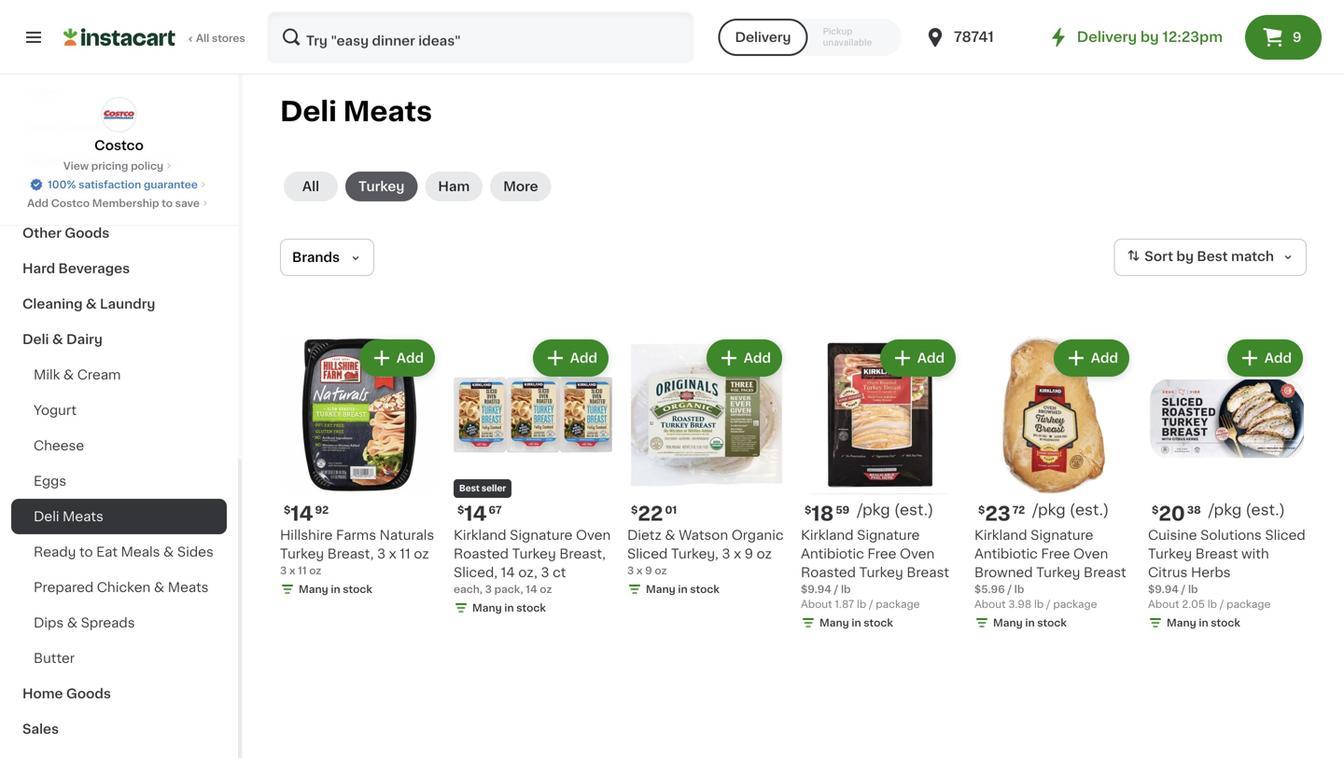 Task type: describe. For each thing, give the bounding box(es) containing it.
sort
[[1145, 250, 1173, 263]]

1 product group from the left
[[280, 336, 439, 601]]

lb up 3.98
[[1014, 585, 1024, 595]]

3 left ct
[[541, 567, 549, 580]]

laundry
[[100, 298, 155, 311]]

milk & cream
[[34, 369, 121, 382]]

many down 2.05
[[1167, 618, 1196, 629]]

butter
[[34, 653, 75, 666]]

deli for 'deli & dairy' link on the left
[[22, 333, 49, 346]]

costco logo image
[[101, 97, 137, 133]]

add for kirkland signature oven roasted turkey breast, sliced, 14 oz, 3 ct
[[570, 352, 597, 365]]

herbs
[[1191, 567, 1231, 580]]

other goods
[[22, 227, 110, 240]]

/pkg for 18
[[857, 503, 890, 518]]

add for hillshire farms naturals turkey breast, 3 x 11 oz
[[397, 352, 424, 365]]

many down the hillshire at the left of the page
[[299, 585, 328, 595]]

& for spreads
[[67, 617, 78, 630]]

view
[[63, 161, 89, 171]]

2 horizontal spatial meats
[[343, 98, 432, 125]]

2 vertical spatial 9
[[645, 566, 652, 576]]

14 left '92'
[[291, 505, 313, 524]]

many in stock down turkey,
[[646, 585, 720, 595]]

beverages
[[58, 262, 130, 275]]

/ right 1.87
[[869, 600, 873, 610]]

sales link
[[11, 712, 227, 748]]

& for laundry
[[86, 298, 97, 311]]

all link
[[284, 172, 338, 202]]

3 down watson
[[722, 548, 730, 561]]

seller
[[482, 485, 506, 493]]

oz,
[[518, 567, 537, 580]]

meals
[[121, 546, 160, 559]]

78741 button
[[924, 11, 1036, 63]]

59
[[836, 505, 850, 516]]

12:23pm
[[1163, 30, 1223, 44]]

many in stock down hillshire farms naturals turkey breast, 3 x 11 oz 3 x 11 oz on the bottom left of the page
[[299, 585, 372, 595]]

cleaning & laundry
[[22, 298, 155, 311]]

kirkland signature antibiotic free oven browned turkey breast $5.96 / lb about 3.98 lb / package
[[975, 529, 1126, 610]]

home goods
[[22, 688, 111, 701]]

1.87
[[835, 600, 854, 610]]

farms
[[336, 529, 376, 542]]

14 left 67
[[464, 505, 487, 524]]

in down 1.87
[[852, 618, 861, 629]]

eggs
[[34, 475, 66, 488]]

many down each,
[[472, 603, 502, 614]]

sides
[[177, 546, 214, 559]]

/ up 2.05
[[1181, 585, 1186, 595]]

hillshire
[[280, 529, 333, 542]]

ct
[[553, 567, 566, 580]]

01
[[665, 505, 677, 516]]

breast, inside hillshire farms naturals turkey breast, 3 x 11 oz 3 x 11 oz
[[327, 548, 374, 561]]

0 horizontal spatial meats
[[63, 511, 103, 524]]

chicken
[[97, 582, 151, 595]]

Search field
[[269, 13, 692, 62]]

cuisine solutions sliced turkey breast with citrus herbs $9.94 / lb about 2.05 lb / package
[[1148, 529, 1306, 610]]

all stores link
[[63, 11, 246, 63]]

stock down "herbs"
[[1211, 618, 1240, 629]]

in down 2.05
[[1199, 618, 1208, 629]]

/ right 2.05
[[1220, 600, 1224, 610]]

ready
[[34, 546, 76, 559]]

$ 14 67
[[457, 505, 502, 524]]

many down 1.87
[[820, 618, 849, 629]]

milk & cream link
[[11, 358, 227, 393]]

stock down the kirkland signature antibiotic free oven roasted turkey breast $9.94 / lb about 1.87 lb / package
[[864, 618, 893, 629]]

lb up 2.05
[[1188, 585, 1198, 595]]

goods for home goods
[[66, 688, 111, 701]]

1 vertical spatial 9
[[745, 548, 753, 561]]

turkey inside hillshire farms naturals turkey breast, 3 x 11 oz 3 x 11 oz
[[280, 548, 324, 561]]

add button for hillshire farms naturals turkey breast, 3 x 11 oz
[[361, 342, 433, 375]]

delivery button
[[718, 19, 808, 56]]

cream
[[77, 369, 121, 382]]

kirkland for 23
[[975, 529, 1027, 542]]

many in stock down 1.87
[[820, 618, 893, 629]]

more
[[503, 180, 538, 193]]

by for delivery
[[1141, 30, 1159, 44]]

turkey link
[[345, 172, 418, 202]]

naturals
[[380, 529, 434, 542]]

lb right 3.98
[[1034, 600, 1044, 610]]

kirkland for 18
[[801, 529, 854, 542]]

$ 14 92
[[284, 505, 329, 524]]

stock down kirkland signature antibiotic free oven browned turkey breast $5.96 / lb about 3.98 lb / package at right bottom
[[1037, 618, 1067, 629]]

by for sort
[[1177, 250, 1194, 263]]

cleaning
[[22, 298, 83, 311]]

kirkland inside 'kirkland signature oven roasted turkey breast, sliced, 14 oz, 3 ct each, 3 pack, 14 oz'
[[454, 529, 506, 542]]

roasted inside 'kirkland signature oven roasted turkey breast, sliced, 14 oz, 3 ct each, 3 pack, 14 oz'
[[454, 548, 509, 561]]

best seller
[[459, 485, 506, 493]]

sliced,
[[454, 567, 498, 580]]

about for 23
[[975, 600, 1006, 610]]

turkey inside kirkland signature antibiotic free oven browned turkey breast $5.96 / lb about 3.98 lb / package
[[1036, 567, 1080, 580]]

many in stock down 2.05
[[1167, 618, 1240, 629]]

$18.59 per package (estimated) element
[[801, 502, 960, 526]]

signature inside 'kirkland signature oven roasted turkey breast, sliced, 14 oz, 3 ct each, 3 pack, 14 oz'
[[510, 529, 573, 542]]

stock down hillshire farms naturals turkey breast, 3 x 11 oz 3 x 11 oz on the bottom left of the page
[[343, 585, 372, 595]]

3 left pack,
[[485, 585, 492, 595]]

breast for 18
[[907, 567, 949, 580]]

deli & dairy
[[22, 333, 103, 346]]

$ for $ 22 01
[[631, 505, 638, 516]]

breast, inside 'kirkland signature oven roasted turkey breast, sliced, 14 oz, 3 ct each, 3 pack, 14 oz'
[[559, 548, 606, 561]]

& right chicken
[[154, 582, 164, 595]]

membership
[[92, 198, 159, 209]]

100%
[[48, 180, 76, 190]]

best for best seller
[[459, 485, 480, 493]]

& for cream
[[63, 369, 74, 382]]

add button for cuisine solutions sliced turkey breast with citrus herbs
[[1229, 342, 1301, 375]]

$ for $ 18 59 /pkg (est.)
[[805, 505, 812, 516]]

sliced inside dietz & watson organic sliced turkey, 3 x 9 oz 3 x 9 oz
[[627, 548, 668, 561]]

ham
[[438, 180, 470, 193]]

x down organic
[[734, 548, 741, 561]]

kirkland signature oven roasted turkey breast, sliced, 14 oz, 3 ct each, 3 pack, 14 oz
[[454, 529, 611, 595]]

oz down organic
[[757, 548, 772, 561]]

x down dietz
[[637, 566, 643, 576]]

add for dietz & watson organic sliced turkey, 3 x 9 oz
[[744, 352, 771, 365]]

78741
[[954, 30, 994, 44]]

& for dairy
[[52, 333, 63, 346]]

brands
[[292, 251, 340, 264]]

all stores
[[196, 33, 245, 43]]

3 down the naturals
[[377, 548, 386, 561]]

eggs link
[[11, 464, 227, 499]]

x down the hillshire at the left of the page
[[289, 566, 295, 576]]

sort by
[[1145, 250, 1194, 263]]

all for all stores
[[196, 33, 209, 43]]

x down the naturals
[[389, 548, 396, 561]]

$ for $ 23 72 /pkg (est.)
[[978, 505, 985, 516]]

lb right 2.05
[[1208, 600, 1217, 610]]

yogurt
[[34, 404, 77, 417]]

3 down the hillshire at the left of the page
[[280, 566, 287, 576]]

yogurt link
[[11, 393, 227, 428]]

many down 3.98
[[993, 618, 1023, 629]]

costco link
[[94, 97, 144, 155]]

$ 18 59 /pkg (est.)
[[805, 503, 934, 524]]

in down hillshire farms naturals turkey breast, 3 x 11 oz 3 x 11 oz on the bottom left of the page
[[331, 585, 340, 595]]

/ right 3.98
[[1046, 600, 1051, 610]]

sales
[[22, 723, 59, 737]]

signature for 18
[[857, 529, 920, 542]]

/pkg for 20
[[1209, 503, 1242, 518]]

delivery by 12:23pm
[[1077, 30, 1223, 44]]

oz inside 'kirkland signature oven roasted turkey breast, sliced, 14 oz, 3 ct each, 3 pack, 14 oz'
[[540, 585, 552, 595]]

eat
[[96, 546, 118, 559]]

best for best match
[[1197, 250, 1228, 263]]

lb up 1.87
[[841, 585, 851, 595]]

dietz & watson organic sliced turkey, 3 x 9 oz 3 x 9 oz
[[627, 529, 784, 576]]

health & personal care link
[[11, 145, 227, 180]]

/ up 1.87
[[834, 585, 839, 595]]

with
[[1242, 548, 1269, 561]]

dairy
[[66, 333, 103, 346]]

care
[[147, 156, 179, 169]]

goods for other goods
[[65, 227, 110, 240]]

/pkg for 23
[[1033, 503, 1066, 518]]

breast for 23
[[1084, 567, 1126, 580]]

each,
[[454, 585, 483, 595]]

pack,
[[494, 585, 523, 595]]

add for kirkland signature antibiotic free oven roasted turkey breast
[[917, 352, 945, 365]]

brands button
[[280, 239, 374, 276]]

oven inside 'kirkland signature oven roasted turkey breast, sliced, 14 oz, 3 ct each, 3 pack, 14 oz'
[[576, 529, 611, 542]]

oven for 23
[[1074, 548, 1108, 561]]

(est.) for 18
[[894, 503, 934, 518]]

18
[[812, 505, 834, 524]]

3 down dietz
[[627, 566, 634, 576]]

many in stock down 3.98
[[993, 618, 1067, 629]]

roasted inside the kirkland signature antibiotic free oven roasted turkey breast $9.94 / lb about 1.87 lb / package
[[801, 567, 856, 580]]

kirkland signature antibiotic free oven roasted turkey breast $9.94 / lb about 1.87 lb / package
[[801, 529, 949, 610]]

67
[[489, 505, 502, 516]]

& for watson
[[665, 529, 676, 542]]

1 horizontal spatial 11
[[400, 548, 411, 561]]

92
[[315, 505, 329, 516]]

paper
[[22, 120, 62, 133]]



Task type: vqa. For each thing, say whether or not it's contained in the screenshot.
rightmost meats
yes



Task type: locate. For each thing, give the bounding box(es) containing it.
1 horizontal spatial deli meats
[[280, 98, 432, 125]]

$9.94 inside the kirkland signature antibiotic free oven roasted turkey breast $9.94 / lb about 1.87 lb / package
[[801, 585, 832, 595]]

& right dips on the bottom left
[[67, 617, 78, 630]]

0 horizontal spatial all
[[196, 33, 209, 43]]

hard
[[22, 262, 55, 275]]

20
[[1159, 505, 1185, 524]]

all left turkey link
[[302, 180, 319, 193]]

turkey inside the kirkland signature antibiotic free oven roasted turkey breast $9.94 / lb about 1.87 lb / package
[[859, 567, 903, 580]]

/ down browned
[[1008, 585, 1012, 595]]

package for 18
[[876, 600, 920, 610]]

antibiotic up browned
[[975, 548, 1038, 561]]

1 vertical spatial sliced
[[627, 548, 668, 561]]

breast inside cuisine solutions sliced turkey breast with citrus herbs $9.94 / lb about 2.05 lb / package
[[1196, 548, 1238, 561]]

about inside cuisine solutions sliced turkey breast with citrus herbs $9.94 / lb about 2.05 lb / package
[[1148, 600, 1179, 610]]

2 horizontal spatial kirkland
[[975, 529, 1027, 542]]

5 $ from the left
[[978, 505, 985, 516]]

kirkland down $ 14 67
[[454, 529, 506, 542]]

1 /pkg from the left
[[857, 503, 890, 518]]

1 $ from the left
[[284, 505, 291, 516]]

free inside the kirkland signature antibiotic free oven roasted turkey breast $9.94 / lb about 1.87 lb / package
[[868, 548, 897, 561]]

1 $9.94 from the left
[[801, 585, 832, 595]]

5 add button from the left
[[1056, 342, 1128, 375]]

0 vertical spatial deli meats
[[280, 98, 432, 125]]

3 product group from the left
[[627, 336, 786, 601]]

2 package from the left
[[1053, 600, 1097, 610]]

0 horizontal spatial antibiotic
[[801, 548, 864, 561]]

lb
[[841, 585, 851, 595], [1014, 585, 1024, 595], [1188, 585, 1198, 595], [857, 600, 866, 610], [1034, 600, 1044, 610], [1208, 600, 1217, 610]]

by left 12:23pm
[[1141, 30, 1159, 44]]

1 horizontal spatial kirkland
[[801, 529, 854, 542]]

1 free from the left
[[868, 548, 897, 561]]

$ 20 38 /pkg (est.)
[[1152, 503, 1285, 524]]

1 horizontal spatial meats
[[168, 582, 209, 595]]

$ up the hillshire at the left of the page
[[284, 505, 291, 516]]

more link
[[490, 172, 551, 202]]

other goods link
[[11, 216, 227, 251]]

oz right pack,
[[540, 585, 552, 595]]

hard beverages
[[22, 262, 130, 275]]

3 $ from the left
[[631, 505, 638, 516]]

$ inside $ 18 59 /pkg (est.)
[[805, 505, 812, 516]]

antibiotic down 18
[[801, 548, 864, 561]]

citrus
[[1148, 567, 1188, 580]]

1 vertical spatial deli
[[22, 333, 49, 346]]

0 horizontal spatial oven
[[576, 529, 611, 542]]

1 horizontal spatial antibiotic
[[975, 548, 1038, 561]]

milk
[[34, 369, 60, 382]]

1 breast, from the left
[[327, 548, 374, 561]]

1 about from the left
[[801, 600, 832, 610]]

1 vertical spatial to
[[79, 546, 93, 559]]

1 signature from the left
[[510, 529, 573, 542]]

1 horizontal spatial sliced
[[1265, 529, 1306, 542]]

kirkland down 23
[[975, 529, 1027, 542]]

package down "herbs"
[[1227, 600, 1271, 610]]

$20.38 per package (estimated) element
[[1148, 502, 1307, 526]]

3 /pkg from the left
[[1209, 503, 1242, 518]]

(est.) for 23
[[1070, 503, 1109, 518]]

sliced inside cuisine solutions sliced turkey breast with citrus herbs $9.94 / lb about 2.05 lb / package
[[1265, 529, 1306, 542]]

& right milk
[[63, 369, 74, 382]]

add button for kirkland signature oven roasted turkey breast, sliced, 14 oz, 3 ct
[[535, 342, 607, 375]]

add button for kirkland signature antibiotic free oven roasted turkey breast
[[882, 342, 954, 375]]

& down 01
[[665, 529, 676, 542]]

14 up pack,
[[501, 567, 515, 580]]

free inside kirkland signature antibiotic free oven browned turkey breast $5.96 / lb about 3.98 lb / package
[[1041, 548, 1070, 561]]

instacart logo image
[[63, 26, 175, 49]]

sliced up with
[[1265, 529, 1306, 542]]

0 horizontal spatial signature
[[510, 529, 573, 542]]

1 horizontal spatial /pkg
[[1033, 503, 1066, 518]]

satisfaction
[[79, 180, 141, 190]]

turkey up citrus
[[1148, 548, 1192, 561]]

0 vertical spatial best
[[1197, 250, 1228, 263]]

health & personal care
[[22, 156, 179, 169]]

(est.) up "solutions"
[[1246, 503, 1285, 518]]

solutions
[[1201, 529, 1262, 542]]

goods for paper goods
[[65, 120, 110, 133]]

about inside the kirkland signature antibiotic free oven roasted turkey breast $9.94 / lb about 1.87 lb / package
[[801, 600, 832, 610]]

6 product group from the left
[[1148, 336, 1307, 635]]

paper goods link
[[11, 109, 227, 145]]

home goods link
[[11, 677, 227, 712]]

1 horizontal spatial package
[[1053, 600, 1097, 610]]

2 (est.) from the left
[[1070, 503, 1109, 518]]

& left sides
[[163, 546, 174, 559]]

6 add button from the left
[[1229, 342, 1301, 375]]

2 $9.94 from the left
[[1148, 585, 1179, 595]]

2 vertical spatial meats
[[168, 582, 209, 595]]

2 about from the left
[[975, 600, 1006, 610]]

breast, down farms
[[327, 548, 374, 561]]

in down turkey,
[[678, 585, 688, 595]]

$23.72 per package (estimated) element
[[975, 502, 1133, 526]]

0 horizontal spatial free
[[868, 548, 897, 561]]

signature
[[510, 529, 573, 542], [857, 529, 920, 542], [1031, 529, 1094, 542]]

$ 23 72 /pkg (est.)
[[978, 503, 1109, 524]]

1 vertical spatial meats
[[63, 511, 103, 524]]

2 horizontal spatial about
[[1148, 600, 1179, 610]]

match
[[1231, 250, 1274, 263]]

antibiotic inside kirkland signature antibiotic free oven browned turkey breast $5.96 / lb about 3.98 lb / package
[[975, 548, 1038, 561]]

dietz
[[627, 529, 662, 542]]

prepared chicken & meats link
[[11, 570, 227, 606]]

add costco membership to save
[[27, 198, 200, 209]]

breast inside kirkland signature antibiotic free oven browned turkey breast $5.96 / lb about 3.98 lb / package
[[1084, 567, 1126, 580]]

0 horizontal spatial 11
[[298, 566, 307, 576]]

3.98
[[1008, 600, 1032, 610]]

22
[[638, 505, 663, 524]]

4 $ from the left
[[805, 505, 812, 516]]

many in stock
[[299, 585, 372, 595], [646, 585, 720, 595], [472, 603, 546, 614], [820, 618, 893, 629], [993, 618, 1067, 629], [1167, 618, 1240, 629]]

meats
[[343, 98, 432, 125], [63, 511, 103, 524], [168, 582, 209, 595]]

$9.94 down citrus
[[1148, 585, 1179, 595]]

3 kirkland from the left
[[975, 529, 1027, 542]]

1 vertical spatial by
[[1177, 250, 1194, 263]]

costco down 100% at the top left of the page
[[51, 198, 90, 209]]

cuisine
[[1148, 529, 1197, 542]]

$ up dietz
[[631, 505, 638, 516]]

butter link
[[11, 641, 227, 677]]

None search field
[[267, 11, 694, 63]]

about inside kirkland signature antibiotic free oven browned turkey breast $5.96 / lb about 3.98 lb / package
[[975, 600, 1006, 610]]

in
[[331, 585, 340, 595], [678, 585, 688, 595], [504, 603, 514, 614], [852, 618, 861, 629], [1025, 618, 1035, 629], [1199, 618, 1208, 629]]

/pkg inside $ 23 72 /pkg (est.)
[[1033, 503, 1066, 518]]

many down turkey,
[[646, 585, 676, 595]]

cheese link
[[11, 428, 227, 464]]

goods up beverages
[[65, 227, 110, 240]]

(est.) up the kirkland signature antibiotic free oven roasted turkey breast $9.94 / lb about 1.87 lb / package
[[894, 503, 934, 518]]

breast,
[[327, 548, 374, 561], [559, 548, 606, 561]]

signature up oz, on the bottom
[[510, 529, 573, 542]]

prepared
[[34, 582, 94, 595]]

service type group
[[718, 19, 902, 56]]

goods up health & personal care
[[65, 120, 110, 133]]

2 horizontal spatial /pkg
[[1209, 503, 1242, 518]]

23
[[985, 505, 1011, 524]]

oz
[[414, 548, 429, 561], [757, 548, 772, 561], [309, 566, 322, 576], [655, 566, 667, 576], [540, 585, 552, 595]]

about left 2.05
[[1148, 600, 1179, 610]]

(est.) inside $ 23 72 /pkg (est.)
[[1070, 503, 1109, 518]]

1 package from the left
[[876, 600, 920, 610]]

5 product group from the left
[[975, 336, 1133, 635]]

2 horizontal spatial (est.)
[[1246, 503, 1285, 518]]

1 horizontal spatial free
[[1041, 548, 1070, 561]]

$ left 72
[[978, 505, 985, 516]]

free for 23
[[1041, 548, 1070, 561]]

14
[[291, 505, 313, 524], [464, 505, 487, 524], [501, 567, 515, 580], [526, 585, 537, 595]]

0 horizontal spatial deli meats
[[34, 511, 103, 524]]

11 down the naturals
[[400, 548, 411, 561]]

1 horizontal spatial breast,
[[559, 548, 606, 561]]

/pkg
[[857, 503, 890, 518], [1033, 503, 1066, 518], [1209, 503, 1242, 518]]

$ up cuisine
[[1152, 505, 1159, 516]]

turkey right browned
[[1036, 567, 1080, 580]]

deli up all link
[[280, 98, 337, 125]]

deli meats up ready on the bottom
[[34, 511, 103, 524]]

personal
[[84, 156, 143, 169]]

pricing
[[91, 161, 128, 171]]

1 add button from the left
[[361, 342, 433, 375]]

signature down $18.59 per package (estimated) 'element'
[[857, 529, 920, 542]]

1 horizontal spatial by
[[1177, 250, 1194, 263]]

dips & spreads
[[34, 617, 135, 630]]

/pkg inside $ 18 59 /pkg (est.)
[[857, 503, 890, 518]]

add costco membership to save link
[[27, 196, 211, 211]]

1 vertical spatial goods
[[65, 227, 110, 240]]

save
[[175, 198, 200, 209]]

product group
[[280, 336, 439, 601], [454, 336, 612, 620], [627, 336, 786, 601], [801, 336, 960, 635], [975, 336, 1133, 635], [1148, 336, 1307, 635]]

ready to eat meals & sides link
[[11, 535, 227, 570]]

best inside field
[[1197, 250, 1228, 263]]

0 horizontal spatial roasted
[[454, 548, 509, 561]]

0 horizontal spatial kirkland
[[454, 529, 506, 542]]

paper goods
[[22, 120, 110, 133]]

about for 20
[[1148, 600, 1179, 610]]

$ inside $ 20 38 /pkg (est.)
[[1152, 505, 1159, 516]]

1 horizontal spatial costco
[[94, 139, 144, 152]]

1 horizontal spatial 9
[[745, 548, 753, 561]]

about left 1.87
[[801, 600, 832, 610]]

0 horizontal spatial /pkg
[[857, 503, 890, 518]]

3 (est.) from the left
[[1246, 503, 1285, 518]]

lb right 1.87
[[857, 600, 866, 610]]

2 breast, from the left
[[559, 548, 606, 561]]

ham link
[[425, 172, 483, 202]]

package for 20
[[1227, 600, 1271, 610]]

0 horizontal spatial about
[[801, 600, 832, 610]]

ready to eat meals & sides
[[34, 546, 214, 559]]

oven inside the kirkland signature antibiotic free oven roasted turkey breast $9.94 / lb about 1.87 lb / package
[[900, 548, 935, 561]]

1 horizontal spatial all
[[302, 180, 319, 193]]

kirkland inside the kirkland signature antibiotic free oven roasted turkey breast $9.94 / lb about 1.87 lb / package
[[801, 529, 854, 542]]

stock down pack,
[[516, 603, 546, 614]]

$ for $ 20 38 /pkg (est.)
[[1152, 505, 1159, 516]]

antibiotic for 23
[[975, 548, 1038, 561]]

$ down best seller
[[457, 505, 464, 516]]

4 add button from the left
[[882, 342, 954, 375]]

to
[[162, 198, 173, 209], [79, 546, 93, 559]]

1 horizontal spatial $9.94
[[1148, 585, 1179, 595]]

many in stock down pack,
[[472, 603, 546, 614]]

1 horizontal spatial breast
[[1084, 567, 1126, 580]]

$ inside $ 14 92
[[284, 505, 291, 516]]

deli up milk
[[22, 333, 49, 346]]

& inside dietz & watson organic sliced turkey, 3 x 9 oz 3 x 9 oz
[[665, 529, 676, 542]]

2 product group from the left
[[454, 336, 612, 620]]

2 kirkland from the left
[[801, 529, 854, 542]]

kirkland
[[454, 529, 506, 542], [801, 529, 854, 542], [975, 529, 1027, 542]]

1 horizontal spatial roasted
[[801, 567, 856, 580]]

goods inside home goods 'link'
[[66, 688, 111, 701]]

0 vertical spatial 9
[[1293, 31, 1302, 44]]

$9.94
[[801, 585, 832, 595], [1148, 585, 1179, 595]]

3
[[377, 548, 386, 561], [722, 548, 730, 561], [280, 566, 287, 576], [627, 566, 634, 576], [541, 567, 549, 580], [485, 585, 492, 595]]

2 horizontal spatial package
[[1227, 600, 1271, 610]]

liquor
[[22, 85, 65, 98]]

policy
[[131, 161, 163, 171]]

goods right home
[[66, 688, 111, 701]]

72
[[1013, 505, 1025, 516]]

dips
[[34, 617, 64, 630]]

1 horizontal spatial oven
[[900, 548, 935, 561]]

add for cuisine solutions sliced turkey breast with citrus herbs
[[1265, 352, 1292, 365]]

in down 3.98
[[1025, 618, 1035, 629]]

1 vertical spatial costco
[[51, 198, 90, 209]]

breast left citrus
[[1084, 567, 1126, 580]]

package inside kirkland signature antibiotic free oven browned turkey breast $5.96 / lb about 3.98 lb / package
[[1053, 600, 1097, 610]]

product group containing 20
[[1148, 336, 1307, 635]]

3 signature from the left
[[1031, 529, 1094, 542]]

x
[[389, 548, 396, 561], [734, 548, 741, 561], [289, 566, 295, 576], [637, 566, 643, 576]]

0 vertical spatial roasted
[[454, 548, 509, 561]]

oven for 18
[[900, 548, 935, 561]]

package inside cuisine solutions sliced turkey breast with citrus herbs $9.94 / lb about 2.05 lb / package
[[1227, 600, 1271, 610]]

0 vertical spatial by
[[1141, 30, 1159, 44]]

hard beverages link
[[11, 251, 227, 287]]

0 horizontal spatial by
[[1141, 30, 1159, 44]]

0 horizontal spatial breast,
[[327, 548, 374, 561]]

dips & spreads link
[[11, 606, 227, 641]]

in down pack,
[[504, 603, 514, 614]]

1 antibiotic from the left
[[801, 548, 864, 561]]

meats up eat
[[63, 511, 103, 524]]

roasted up the sliced,
[[454, 548, 509, 561]]

14 down oz, on the bottom
[[526, 585, 537, 595]]

38
[[1187, 505, 1201, 516]]

free for 18
[[868, 548, 897, 561]]

stores
[[212, 33, 245, 43]]

1 vertical spatial 11
[[298, 566, 307, 576]]

(est.) inside $ 20 38 /pkg (est.)
[[1246, 503, 1285, 518]]

package for 23
[[1053, 600, 1097, 610]]

oven inside kirkland signature antibiotic free oven browned turkey breast $5.96 / lb about 3.98 lb / package
[[1074, 548, 1108, 561]]

to left eat
[[79, 546, 93, 559]]

2 add button from the left
[[535, 342, 607, 375]]

3 add button from the left
[[708, 342, 780, 375]]

goods inside paper goods link
[[65, 120, 110, 133]]

& down beverages
[[86, 298, 97, 311]]

3 about from the left
[[1148, 600, 1179, 610]]

signature for 23
[[1031, 529, 1094, 542]]

(est.) for 20
[[1246, 503, 1285, 518]]

$
[[284, 505, 291, 516], [457, 505, 464, 516], [631, 505, 638, 516], [805, 505, 812, 516], [978, 505, 985, 516], [1152, 505, 1159, 516]]

/pkg up "solutions"
[[1209, 503, 1242, 518]]

0 horizontal spatial package
[[876, 600, 920, 610]]

product group containing 18
[[801, 336, 960, 635]]

oz down dietz
[[655, 566, 667, 576]]

0 vertical spatial deli
[[280, 98, 337, 125]]

all inside all link
[[302, 180, 319, 193]]

$ 22 01
[[631, 505, 677, 524]]

product group containing 23
[[975, 336, 1133, 635]]

1 vertical spatial roasted
[[801, 567, 856, 580]]

2 vertical spatial deli
[[34, 511, 59, 524]]

1 horizontal spatial signature
[[857, 529, 920, 542]]

0 horizontal spatial breast
[[907, 567, 949, 580]]

stock down turkey,
[[690, 585, 720, 595]]

package inside the kirkland signature antibiotic free oven roasted turkey breast $9.94 / lb about 1.87 lb / package
[[876, 600, 920, 610]]

2 horizontal spatial 9
[[1293, 31, 1302, 44]]

$ for $ 14 67
[[457, 505, 464, 516]]

deli meats up turkey link
[[280, 98, 432, 125]]

& left dairy on the top left of the page
[[52, 333, 63, 346]]

deli down eggs
[[34, 511, 59, 524]]

0 vertical spatial meats
[[343, 98, 432, 125]]

turkey inside cuisine solutions sliced turkey breast with citrus herbs $9.94 / lb about 2.05 lb / package
[[1148, 548, 1192, 561]]

2 horizontal spatial oven
[[1074, 548, 1108, 561]]

hillshire farms naturals turkey breast, 3 x 11 oz 3 x 11 oz
[[280, 529, 434, 576]]

oven down $18.59 per package (estimated) 'element'
[[900, 548, 935, 561]]

about down $5.96
[[975, 600, 1006, 610]]

$ for $ 14 92
[[284, 505, 291, 516]]

deli meats
[[280, 98, 432, 125], [34, 511, 103, 524]]

all inside "all stores" link
[[196, 33, 209, 43]]

2 /pkg from the left
[[1033, 503, 1066, 518]]

0 horizontal spatial 9
[[645, 566, 652, 576]]

meats up turkey link
[[343, 98, 432, 125]]

best left match
[[1197, 250, 1228, 263]]

0 vertical spatial to
[[162, 198, 173, 209]]

deli for deli meats link
[[34, 511, 59, 524]]

to down guarantee
[[162, 198, 173, 209]]

Best match Sort by field
[[1114, 239, 1307, 276]]

0 horizontal spatial costco
[[51, 198, 90, 209]]

antibiotic for 18
[[801, 548, 864, 561]]

(est.) inside $ 18 59 /pkg (est.)
[[894, 503, 934, 518]]

/pkg inside $ 20 38 /pkg (est.)
[[1209, 503, 1242, 518]]

turkey inside 'kirkland signature oven roasted turkey breast, sliced, 14 oz, 3 ct each, 3 pack, 14 oz'
[[512, 548, 556, 561]]

1 horizontal spatial delivery
[[1077, 30, 1137, 44]]

1 vertical spatial deli meats
[[34, 511, 103, 524]]

turkey down the hillshire at the left of the page
[[280, 548, 324, 561]]

signature down $23.72 per package (estimated) element
[[1031, 529, 1094, 542]]

9 inside "button"
[[1293, 31, 1302, 44]]

all for all
[[302, 180, 319, 193]]

deli & dairy link
[[11, 322, 227, 358]]

2 $ from the left
[[457, 505, 464, 516]]

0 horizontal spatial best
[[459, 485, 480, 493]]

&
[[70, 156, 81, 169], [86, 298, 97, 311], [52, 333, 63, 346], [63, 369, 74, 382], [665, 529, 676, 542], [163, 546, 174, 559], [154, 582, 164, 595], [67, 617, 78, 630]]

100% satisfaction guarantee
[[48, 180, 198, 190]]

1 vertical spatial best
[[459, 485, 480, 493]]

delivery inside button
[[735, 31, 791, 44]]

0 vertical spatial sliced
[[1265, 529, 1306, 542]]

$ inside $ 22 01
[[631, 505, 638, 516]]

turkey up oz, on the bottom
[[512, 548, 556, 561]]

& up 100% at the top left of the page
[[70, 156, 81, 169]]

add button for kirkland signature antibiotic free oven browned turkey breast
[[1056, 342, 1128, 375]]

2 signature from the left
[[857, 529, 920, 542]]

/
[[834, 585, 839, 595], [1008, 585, 1012, 595], [1181, 585, 1186, 595], [869, 600, 873, 610], [1046, 600, 1051, 610], [1220, 600, 1224, 610]]

about for 18
[[801, 600, 832, 610]]

& for personal
[[70, 156, 81, 169]]

2 free from the left
[[1041, 548, 1070, 561]]

best left seller
[[459, 485, 480, 493]]

view pricing policy
[[63, 161, 163, 171]]

1 (est.) from the left
[[894, 503, 934, 518]]

1 vertical spatial all
[[302, 180, 319, 193]]

breast, up ct
[[559, 548, 606, 561]]

$5.96
[[975, 585, 1005, 595]]

$9.94 for 18
[[801, 585, 832, 595]]

0 vertical spatial all
[[196, 33, 209, 43]]

2 horizontal spatial signature
[[1031, 529, 1094, 542]]

cleaning & laundry link
[[11, 287, 227, 322]]

goods inside other goods link
[[65, 227, 110, 240]]

turkey,
[[671, 548, 719, 561]]

$9.94 for 20
[[1148, 585, 1179, 595]]

all left stores
[[196, 33, 209, 43]]

best match
[[1197, 250, 1274, 263]]

breast up "herbs"
[[1196, 548, 1238, 561]]

roasted
[[454, 548, 509, 561], [801, 567, 856, 580]]

antibiotic inside the kirkland signature antibiotic free oven roasted turkey breast $9.94 / lb about 1.87 lb / package
[[801, 548, 864, 561]]

1 kirkland from the left
[[454, 529, 506, 542]]

0 horizontal spatial delivery
[[735, 31, 791, 44]]

1 horizontal spatial to
[[162, 198, 173, 209]]

2 vertical spatial goods
[[66, 688, 111, 701]]

deli meats link
[[11, 499, 227, 535]]

0 horizontal spatial $9.94
[[801, 585, 832, 595]]

meats down sides
[[168, 582, 209, 595]]

11
[[400, 548, 411, 561], [298, 566, 307, 576]]

by inside delivery by 12:23pm link
[[1141, 30, 1159, 44]]

add for kirkland signature antibiotic free oven browned turkey breast
[[1091, 352, 1118, 365]]

kirkland inside kirkland signature antibiotic free oven browned turkey breast $5.96 / lb about 3.98 lb / package
[[975, 529, 1027, 542]]

package right 3.98
[[1053, 600, 1097, 610]]

signature inside kirkland signature antibiotic free oven browned turkey breast $5.96 / lb about 3.98 lb / package
[[1031, 529, 1094, 542]]

add button for dietz & watson organic sliced turkey, 3 x 9 oz
[[708, 342, 780, 375]]

kirkland down 18
[[801, 529, 854, 542]]

sliced down dietz
[[627, 548, 668, 561]]

$ inside $ 14 67
[[457, 505, 464, 516]]

add
[[27, 198, 49, 209], [397, 352, 424, 365], [570, 352, 597, 365], [744, 352, 771, 365], [917, 352, 945, 365], [1091, 352, 1118, 365], [1265, 352, 1292, 365]]

0 vertical spatial goods
[[65, 120, 110, 133]]

0 horizontal spatial to
[[79, 546, 93, 559]]

$9.94 inside cuisine solutions sliced turkey breast with citrus herbs $9.94 / lb about 2.05 lb / package
[[1148, 585, 1179, 595]]

1 horizontal spatial about
[[975, 600, 1006, 610]]

wine link
[[11, 180, 227, 216]]

0 vertical spatial 11
[[400, 548, 411, 561]]

oz down the hillshire at the left of the page
[[309, 566, 322, 576]]

package right 1.87
[[876, 600, 920, 610]]

$ inside $ 23 72 /pkg (est.)
[[978, 505, 985, 516]]

2 antibiotic from the left
[[975, 548, 1038, 561]]

delivery for delivery
[[735, 31, 791, 44]]

4 product group from the left
[[801, 336, 960, 635]]

1 horizontal spatial best
[[1197, 250, 1228, 263]]

browned
[[975, 567, 1033, 580]]

by inside best match sort by field
[[1177, 250, 1194, 263]]

breast inside the kirkland signature antibiotic free oven roasted turkey breast $9.94 / lb about 1.87 lb / package
[[907, 567, 949, 580]]

2 horizontal spatial breast
[[1196, 548, 1238, 561]]

0 vertical spatial costco
[[94, 139, 144, 152]]

signature inside the kirkland signature antibiotic free oven roasted turkey breast $9.94 / lb about 1.87 lb / package
[[857, 529, 920, 542]]

0 horizontal spatial sliced
[[627, 548, 668, 561]]

turkey right all link
[[358, 180, 405, 193]]

1 horizontal spatial (est.)
[[1070, 503, 1109, 518]]

delivery for delivery by 12:23pm
[[1077, 30, 1137, 44]]

0 horizontal spatial (est.)
[[894, 503, 934, 518]]

3 package from the left
[[1227, 600, 1271, 610]]

oz down the naturals
[[414, 548, 429, 561]]

6 $ from the left
[[1152, 505, 1159, 516]]

product group containing 22
[[627, 336, 786, 601]]



